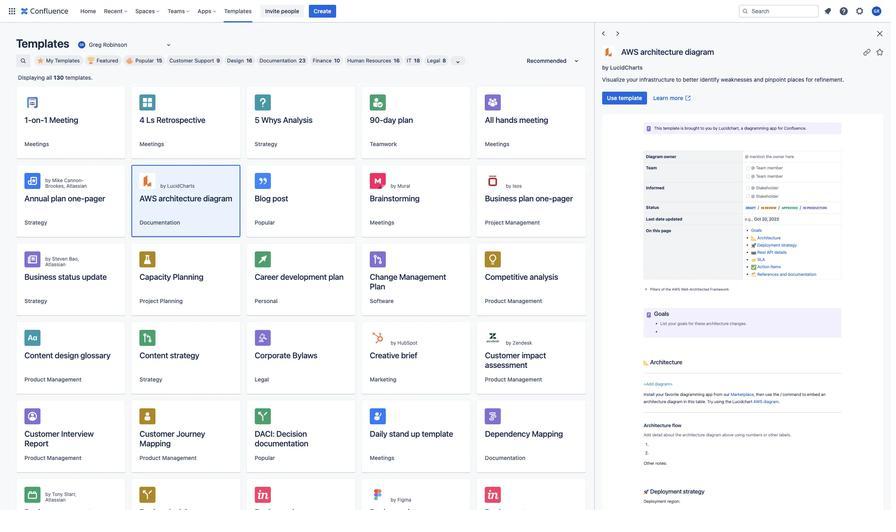 Task type: describe. For each thing, give the bounding box(es) containing it.
meetings for daily stand up template
[[370, 455, 395, 462]]

templates inside global element
[[224, 7, 252, 14]]

by isos
[[506, 183, 522, 189]]

0 vertical spatial aws
[[622, 47, 639, 56]]

content for content design glossary
[[24, 351, 53, 360]]

capacity planning
[[140, 273, 204, 282]]

strategy button for business
[[24, 297, 47, 305]]

management for report
[[47, 455, 82, 462]]

product management button for analysis
[[485, 297, 542, 305]]

interview
[[61, 430, 94, 439]]

your
[[627, 76, 638, 83]]

create link
[[309, 5, 336, 17]]

corporate bylaws
[[255, 351, 318, 360]]

journey
[[176, 430, 205, 439]]

all
[[46, 74, 52, 81]]

Search field
[[739, 5, 819, 17]]

customer for customer interview report
[[24, 430, 59, 439]]

templates link
[[222, 5, 254, 17]]

plan right the day
[[398, 115, 413, 125]]

popular for blog
[[255, 219, 275, 226]]

0 vertical spatial popular
[[136, 57, 154, 64]]

1 horizontal spatial by lucidcharts
[[602, 64, 643, 71]]

product management button for design
[[24, 376, 82, 384]]

use
[[607, 95, 618, 101]]

open search bar image
[[20, 58, 26, 64]]

appswitcher icon image
[[7, 6, 17, 16]]

legal 8
[[427, 57, 446, 64]]

it 18
[[407, 57, 420, 64]]

retrospective
[[157, 115, 206, 125]]

cannon-
[[64, 178, 84, 184]]

learn
[[654, 95, 669, 101]]

0 vertical spatial architecture
[[641, 47, 684, 56]]

9
[[217, 57, 220, 64]]

130
[[54, 74, 64, 81]]

for
[[806, 76, 814, 83]]

0 vertical spatial diagram
[[685, 47, 714, 56]]

business status update
[[24, 273, 107, 282]]

global element
[[5, 0, 738, 22]]

daci: decision documentation
[[255, 430, 309, 449]]

strategy button for content
[[140, 376, 162, 384]]

my templates
[[46, 57, 80, 64]]

1 vertical spatial aws
[[140, 194, 157, 203]]

daily
[[370, 430, 388, 439]]

content for content strategy
[[140, 351, 168, 360]]

project management button
[[485, 219, 540, 227]]

customer support 9
[[170, 57, 220, 64]]

by for business status update
[[45, 256, 51, 262]]

daily stand up template
[[370, 430, 453, 439]]

popular for daci:
[[255, 455, 275, 462]]

creative
[[370, 351, 400, 360]]

product management for analysis
[[485, 298, 542, 305]]

tony
[[52, 492, 63, 498]]

by for customer impact assessment
[[506, 340, 512, 346]]

90-
[[370, 115, 383, 125]]

on-
[[32, 115, 44, 125]]

strategy for 5
[[255, 141, 278, 148]]

1 vertical spatial share link image
[[324, 178, 333, 188]]

hubspot
[[398, 340, 418, 346]]

documentation for aws architecture diagram
[[140, 219, 180, 226]]

meetings for 4 ls retrospective
[[140, 141, 164, 148]]

capacity
[[140, 273, 171, 282]]

1 horizontal spatial lucidcharts
[[610, 64, 643, 71]]

mapping inside customer journey mapping
[[140, 439, 171, 449]]

star aws architecture diagram image
[[876, 47, 885, 57]]

planning for project planning
[[160, 298, 183, 305]]

all hands meeting
[[485, 115, 549, 125]]

strategy for content
[[140, 376, 162, 383]]

by for brainstorming
[[391, 183, 396, 189]]

apps
[[198, 7, 211, 14]]

recent
[[104, 7, 123, 14]]

open image
[[164, 40, 174, 50]]

project for business plan one-pager
[[485, 219, 504, 226]]

invite
[[265, 7, 280, 14]]

notification icon image
[[823, 6, 833, 16]]

popular button for blog post
[[255, 219, 275, 227]]

finance
[[313, 57, 332, 64]]

documentation for dependency mapping
[[485, 455, 526, 462]]

legal for legal
[[255, 376, 269, 383]]

your profile and preferences image
[[872, 6, 882, 16]]

home link
[[78, 5, 98, 17]]

design
[[55, 351, 79, 360]]

8
[[443, 57, 446, 64]]

decision
[[277, 430, 307, 439]]

1 16 from the left
[[246, 57, 252, 64]]

dependency mapping
[[485, 430, 563, 439]]

management down 'competitive analysis' at the right bottom of the page
[[508, 298, 542, 305]]

teamwork
[[370, 141, 397, 148]]

legal button
[[255, 376, 269, 384]]

0 horizontal spatial template
[[422, 430, 453, 439]]

ls
[[146, 115, 155, 125]]

my
[[46, 57, 53, 64]]

change management plan
[[370, 273, 446, 291]]

customer for customer impact assessment
[[485, 351, 520, 360]]

recommended button
[[522, 55, 586, 67]]

blog post
[[255, 194, 288, 203]]

career development plan
[[255, 273, 344, 282]]

atlassian inside by mike cannon- brookes, atlassian
[[66, 183, 87, 189]]

plan down "isos"
[[519, 194, 534, 203]]

meetings for 1-on-1 meeting
[[24, 141, 49, 148]]

by mike cannon- brookes, atlassian
[[45, 178, 87, 189]]

help icon image
[[839, 6, 849, 16]]

recent button
[[102, 5, 131, 17]]

bylaws
[[293, 351, 318, 360]]

share link image
[[554, 257, 564, 266]]

popular button for daci: decision documentation
[[255, 455, 275, 463]]

customer for customer journey mapping
[[140, 430, 175, 439]]

strategy button for annual
[[24, 219, 47, 227]]

and
[[754, 76, 764, 83]]

whys
[[261, 115, 281, 125]]

0 vertical spatial aws architecture diagram
[[622, 47, 714, 56]]

previous template image
[[599, 29, 608, 38]]

by tony starr, atlassian button
[[16, 479, 125, 511]]

design 16
[[227, 57, 252, 64]]

23
[[299, 57, 306, 64]]

update
[[82, 273, 107, 282]]

15
[[156, 57, 162, 64]]

meeting
[[49, 115, 78, 125]]

creative brief
[[370, 351, 418, 360]]

personal
[[255, 298, 278, 305]]

0 horizontal spatial by lucidcharts
[[160, 183, 195, 189]]

report
[[24, 439, 48, 449]]

by figma
[[391, 498, 411, 504]]

recommended
[[527, 57, 567, 64]]

daci:
[[255, 430, 275, 439]]

product for customer journey mapping
[[140, 455, 161, 462]]

0 horizontal spatial lucidcharts
[[167, 183, 195, 189]]

by hubspot
[[391, 340, 418, 346]]

by for creative brief
[[391, 340, 396, 346]]

by for business plan one-pager
[[506, 183, 512, 189]]

marketing button
[[370, 376, 397, 384]]

templates inside button
[[55, 57, 80, 64]]

invite people button
[[261, 5, 304, 17]]

5
[[255, 115, 260, 125]]

atlassian for starr,
[[45, 498, 66, 504]]

corporate
[[255, 351, 291, 360]]

people
[[281, 7, 299, 14]]

displaying all 130 templates.
[[18, 74, 93, 81]]

brookes,
[[45, 183, 65, 189]]

content design glossary
[[24, 351, 111, 360]]

by zendesk
[[506, 340, 532, 346]]

documentation button for aws
[[140, 219, 180, 227]]

support
[[195, 57, 214, 64]]



Task type: vqa. For each thing, say whether or not it's contained in the screenshot.


Task type: locate. For each thing, give the bounding box(es) containing it.
2 horizontal spatial documentation
[[485, 455, 526, 462]]

pager for business plan one-pager
[[553, 194, 573, 203]]

pager
[[85, 194, 105, 203], [553, 194, 573, 203]]

it
[[407, 57, 412, 64]]

architecture
[[641, 47, 684, 56], [159, 194, 202, 203]]

0 vertical spatial atlassian
[[66, 183, 87, 189]]

strategy button for 5
[[255, 140, 278, 148]]

0 horizontal spatial business
[[24, 273, 56, 282]]

product management for interview
[[24, 455, 82, 462]]

1 horizontal spatial aws
[[622, 47, 639, 56]]

0 horizontal spatial aws architecture diagram
[[140, 194, 232, 203]]

1 vertical spatial business
[[24, 273, 56, 282]]

share link image left "star aws architecture diagram" "icon"
[[863, 47, 872, 57]]

0 horizontal spatial documentation button
[[140, 219, 180, 227]]

template right use
[[619, 95, 642, 101]]

2 pager from the left
[[553, 194, 573, 203]]

16
[[246, 57, 252, 64], [394, 57, 400, 64]]

0 horizontal spatial aws
[[140, 194, 157, 203]]

banner
[[0, 0, 892, 22]]

product management down customer journey mapping
[[140, 455, 197, 462]]

one- up 'project management'
[[536, 194, 553, 203]]

product for competitive analysis
[[485, 298, 506, 305]]

meetings for brainstorming
[[370, 219, 395, 226]]

banner containing home
[[0, 0, 892, 22]]

confluence image
[[21, 6, 68, 16], [21, 6, 68, 16]]

personal button
[[255, 297, 278, 305]]

1 vertical spatial popular button
[[255, 455, 275, 463]]

product management button for impact
[[485, 376, 542, 384]]

visualize your infrastructure to better identify weaknesses and pinpoint places for refinement.
[[602, 76, 845, 83]]

product management down customer interview report
[[24, 455, 82, 462]]

1 horizontal spatial one-
[[536, 194, 553, 203]]

next template image
[[613, 29, 623, 38]]

0 vertical spatial templates
[[224, 7, 252, 14]]

1 vertical spatial diagram
[[203, 194, 232, 203]]

1 horizontal spatial template
[[619, 95, 642, 101]]

template
[[619, 95, 642, 101], [422, 430, 453, 439]]

one- down cannon-
[[68, 194, 85, 203]]

documentation 23
[[260, 57, 306, 64]]

brainstorming
[[370, 194, 420, 203]]

star competitive analysis image
[[567, 257, 576, 266]]

2 vertical spatial popular
[[255, 455, 275, 462]]

atlassian inside by tony starr, atlassian
[[45, 498, 66, 504]]

customer down open "image"
[[170, 57, 193, 64]]

strategy button down 'annual' on the left top of page
[[24, 219, 47, 227]]

legal left 8
[[427, 57, 440, 64]]

0 vertical spatial documentation button
[[140, 219, 180, 227]]

0 vertical spatial template
[[619, 95, 642, 101]]

0 horizontal spatial legal
[[255, 376, 269, 383]]

stand
[[389, 430, 409, 439]]

by inside by mike cannon- brookes, atlassian
[[45, 178, 51, 184]]

2 content from the left
[[140, 351, 168, 360]]

1 vertical spatial templates
[[16, 36, 69, 50]]

customer inside customer impact assessment
[[485, 351, 520, 360]]

management for assessment
[[508, 376, 542, 383]]

1 one- from the left
[[68, 194, 85, 203]]

0 horizontal spatial mapping
[[140, 439, 171, 449]]

product for content design glossary
[[24, 376, 46, 383]]

meetings button for 4 ls retrospective
[[140, 140, 164, 148]]

popular button
[[255, 219, 275, 227], [255, 455, 275, 463]]

management down business plan one-pager
[[506, 219, 540, 226]]

planning inside button
[[160, 298, 183, 305]]

1 horizontal spatial mapping
[[532, 430, 563, 439]]

meetings
[[24, 141, 49, 148], [140, 141, 164, 148], [485, 141, 510, 148], [370, 219, 395, 226], [370, 455, 395, 462]]

0 horizontal spatial architecture
[[159, 194, 202, 203]]

development
[[281, 273, 327, 282]]

strategy down 'annual' on the left top of page
[[24, 219, 47, 226]]

product management button down assessment
[[485, 376, 542, 384]]

1 horizontal spatial 16
[[394, 57, 400, 64]]

visualize
[[602, 76, 625, 83]]

popular down blog
[[255, 219, 275, 226]]

software button
[[370, 297, 394, 305]]

more categories image
[[454, 57, 463, 67]]

meetings button for all hands meeting
[[485, 140, 510, 148]]

strategy for annual
[[24, 219, 47, 226]]

strategy down content strategy
[[140, 376, 162, 383]]

0 vertical spatial by lucidcharts
[[602, 64, 643, 71]]

1 vertical spatial architecture
[[159, 194, 202, 203]]

design
[[227, 57, 244, 64]]

templates right apps popup button
[[224, 7, 252, 14]]

search image
[[742, 8, 749, 14]]

product management for journey
[[140, 455, 197, 462]]

by for aws architecture diagram
[[160, 183, 166, 189]]

customer inside customer journey mapping
[[140, 430, 175, 439]]

2 vertical spatial documentation
[[485, 455, 526, 462]]

popular left the '15'
[[136, 57, 154, 64]]

by inside the by steven bao, atlassian
[[45, 256, 51, 262]]

documentation button for dependency
[[485, 455, 526, 463]]

0 vertical spatial share link image
[[863, 47, 872, 57]]

project for capacity planning
[[140, 298, 159, 305]]

documentation
[[260, 57, 297, 64], [140, 219, 180, 226], [485, 455, 526, 462]]

close image
[[876, 29, 885, 38]]

templates right my
[[55, 57, 80, 64]]

legal for legal 8
[[427, 57, 440, 64]]

figma
[[398, 498, 411, 504]]

strategy button down business status update
[[24, 297, 47, 305]]

popular down documentation
[[255, 455, 275, 462]]

infrastructure
[[640, 76, 675, 83]]

templates.
[[65, 74, 93, 81]]

status
[[58, 273, 80, 282]]

product management for design
[[24, 376, 82, 383]]

more
[[670, 95, 684, 101]]

1 horizontal spatial documentation button
[[485, 455, 526, 463]]

customer left journey
[[140, 430, 175, 439]]

pinpoint
[[765, 76, 786, 83]]

project management
[[485, 219, 540, 226]]

meetings down brainstorming
[[370, 219, 395, 226]]

content left strategy
[[140, 351, 168, 360]]

1 vertical spatial by lucidcharts
[[160, 183, 195, 189]]

bao,
[[69, 256, 79, 262]]

management inside change management plan
[[399, 273, 446, 282]]

0 vertical spatial planning
[[173, 273, 204, 282]]

plan right development
[[329, 273, 344, 282]]

meetings down 'daily' at the left bottom of the page
[[370, 455, 395, 462]]

1
[[44, 115, 47, 125]]

product management down design
[[24, 376, 82, 383]]

share link image
[[863, 47, 872, 57], [324, 178, 333, 188]]

product management button down competitive
[[485, 297, 542, 305]]

0 horizontal spatial content
[[24, 351, 53, 360]]

mike
[[52, 178, 63, 184]]

business down by isos
[[485, 194, 517, 203]]

annual
[[24, 194, 49, 203]]

1 vertical spatial project
[[140, 298, 159, 305]]

management down design
[[47, 376, 82, 383]]

meetings button for brainstorming
[[370, 219, 395, 227]]

management for mapping
[[162, 455, 197, 462]]

planning down capacity planning
[[160, 298, 183, 305]]

meetings button for 1-on-1 meeting
[[24, 140, 49, 148]]

customer up assessment
[[485, 351, 520, 360]]

robinson
[[103, 41, 127, 48]]

share link image left star blog post icon
[[324, 178, 333, 188]]

1 vertical spatial planning
[[160, 298, 183, 305]]

career
[[255, 273, 279, 282]]

0 vertical spatial business
[[485, 194, 517, 203]]

18
[[414, 57, 420, 64]]

business down steven
[[24, 273, 56, 282]]

1 vertical spatial popular
[[255, 219, 275, 226]]

meetings for all hands meeting
[[485, 141, 510, 148]]

meeting
[[520, 115, 549, 125]]

customer inside customer interview report
[[24, 430, 59, 439]]

pager for annual plan one-pager
[[85, 194, 105, 203]]

analysis
[[530, 273, 558, 282]]

product management button down customer interview report
[[24, 455, 82, 463]]

change
[[370, 273, 398, 282]]

management
[[506, 219, 540, 226], [399, 273, 446, 282], [508, 298, 542, 305], [47, 376, 82, 383], [508, 376, 542, 383], [47, 455, 82, 462], [162, 455, 197, 462]]

1 horizontal spatial content
[[140, 351, 168, 360]]

meetings down the on-
[[24, 141, 49, 148]]

5 whys analysis
[[255, 115, 313, 125]]

16 left 'it' at the left top of the page
[[394, 57, 400, 64]]

0 horizontal spatial diagram
[[203, 194, 232, 203]]

1 horizontal spatial documentation
[[260, 57, 297, 64]]

1 horizontal spatial architecture
[[641, 47, 684, 56]]

all
[[485, 115, 494, 125]]

one- for business
[[536, 194, 553, 203]]

planning for capacity planning
[[173, 273, 204, 282]]

business for business plan one-pager
[[485, 194, 517, 203]]

0 vertical spatial mapping
[[532, 430, 563, 439]]

template inside button
[[619, 95, 642, 101]]

one-
[[68, 194, 85, 203], [536, 194, 553, 203]]

product management button down customer journey mapping
[[140, 455, 197, 463]]

post
[[273, 194, 288, 203]]

product management down assessment
[[485, 376, 542, 383]]

meetings down ls at top
[[140, 141, 164, 148]]

customer up report at left bottom
[[24, 430, 59, 439]]

human
[[347, 57, 365, 64]]

1 vertical spatial documentation
[[140, 219, 180, 226]]

1 vertical spatial template
[[422, 430, 453, 439]]

meetings button down 'daily' at the left bottom of the page
[[370, 455, 395, 463]]

product for customer interview report
[[24, 455, 46, 462]]

1 horizontal spatial aws architecture diagram
[[622, 47, 714, 56]]

product management for impact
[[485, 376, 542, 383]]

glossary
[[80, 351, 111, 360]]

0 vertical spatial project
[[485, 219, 504, 226]]

1 pager from the left
[[85, 194, 105, 203]]

1 vertical spatial atlassian
[[45, 262, 66, 268]]

16 right design at the left top of the page
[[246, 57, 252, 64]]

2 one- from the left
[[536, 194, 553, 203]]

apps button
[[195, 5, 220, 17]]

product management button for journey
[[140, 455, 197, 463]]

management down customer impact assessment
[[508, 376, 542, 383]]

0 horizontal spatial share link image
[[324, 178, 333, 188]]

by tony starr, atlassian
[[45, 492, 77, 504]]

settings icon image
[[856, 6, 865, 16]]

by steven bao, atlassian
[[45, 256, 79, 268]]

one- for annual
[[68, 194, 85, 203]]

meetings button down the on-
[[24, 140, 49, 148]]

strategy for business
[[24, 298, 47, 305]]

management for one-
[[506, 219, 540, 226]]

2 16 from the left
[[394, 57, 400, 64]]

resources
[[366, 57, 392, 64]]

meetings down all
[[485, 141, 510, 148]]

customer for customer support 9
[[170, 57, 193, 64]]

by lucidcharts
[[602, 64, 643, 71], [160, 183, 195, 189]]

isos
[[513, 183, 522, 189]]

featured
[[97, 57, 118, 64]]

atlassian inside the by steven bao, atlassian
[[45, 262, 66, 268]]

product management button down design
[[24, 376, 82, 384]]

1 vertical spatial documentation button
[[485, 455, 526, 463]]

0 vertical spatial legal
[[427, 57, 440, 64]]

management right change
[[399, 273, 446, 282]]

1 vertical spatial mapping
[[140, 439, 171, 449]]

product management button for interview
[[24, 455, 82, 463]]

0 horizontal spatial 16
[[246, 57, 252, 64]]

1 horizontal spatial project
[[485, 219, 504, 226]]

teamwork button
[[370, 140, 397, 148]]

1 horizontal spatial pager
[[553, 194, 573, 203]]

strategy down whys
[[255, 141, 278, 148]]

product management down competitive
[[485, 298, 542, 305]]

spaces button
[[133, 5, 163, 17]]

home
[[80, 7, 96, 14]]

learn more
[[654, 95, 684, 101]]

meetings button for daily stand up template
[[370, 455, 395, 463]]

0 vertical spatial popular button
[[255, 219, 275, 227]]

atlassian for bao,
[[45, 262, 66, 268]]

templates up my
[[16, 36, 69, 50]]

management down customer interview report
[[47, 455, 82, 462]]

template right up
[[422, 430, 453, 439]]

1 popular button from the top
[[255, 219, 275, 227]]

popular button down blog
[[255, 219, 275, 227]]

business
[[485, 194, 517, 203], [24, 273, 56, 282]]

1 content from the left
[[24, 351, 53, 360]]

1 horizontal spatial diagram
[[685, 47, 714, 56]]

use template button
[[602, 92, 647, 105]]

plan down 'brookes,'
[[51, 194, 66, 203]]

product for customer impact assessment
[[485, 376, 506, 383]]

human resources 16
[[347, 57, 400, 64]]

popular button down documentation
[[255, 455, 275, 463]]

invite people
[[265, 7, 299, 14]]

2 vertical spatial atlassian
[[45, 498, 66, 504]]

marketing
[[370, 376, 397, 383]]

1-
[[24, 115, 32, 125]]

competitive analysis
[[485, 273, 558, 282]]

0 horizontal spatial one-
[[68, 194, 85, 203]]

strategy button down whys
[[255, 140, 278, 148]]

by inside by tony starr, atlassian
[[45, 492, 51, 498]]

strategy down business status update
[[24, 298, 47, 305]]

software
[[370, 298, 394, 305]]

1 vertical spatial aws architecture diagram
[[140, 194, 232, 203]]

customer journey mapping
[[140, 430, 205, 449]]

2 vertical spatial templates
[[55, 57, 80, 64]]

project
[[485, 219, 504, 226], [140, 298, 159, 305]]

1 horizontal spatial legal
[[427, 57, 440, 64]]

management down customer journey mapping
[[162, 455, 197, 462]]

legal down the corporate
[[255, 376, 269, 383]]

1 vertical spatial legal
[[255, 376, 269, 383]]

0 vertical spatial lucidcharts
[[610, 64, 643, 71]]

refinement.
[[815, 76, 845, 83]]

by for annual plan one-pager
[[45, 178, 51, 184]]

teams
[[168, 7, 185, 14]]

product management
[[485, 298, 542, 305], [24, 376, 82, 383], [485, 376, 542, 383], [24, 455, 82, 462], [140, 455, 197, 462]]

0 horizontal spatial documentation
[[140, 219, 180, 226]]

0 horizontal spatial project
[[140, 298, 159, 305]]

meetings button down all
[[485, 140, 510, 148]]

4
[[140, 115, 145, 125]]

content left design
[[24, 351, 53, 360]]

analysis
[[283, 115, 313, 125]]

lucidcharts
[[610, 64, 643, 71], [167, 183, 195, 189]]

1 vertical spatial lucidcharts
[[167, 183, 195, 189]]

meetings button down ls at top
[[140, 140, 164, 148]]

2 popular button from the top
[[255, 455, 275, 463]]

business for business status update
[[24, 273, 56, 282]]

strategy button down content strategy
[[140, 376, 162, 384]]

dependency
[[485, 430, 530, 439]]

None text field
[[77, 41, 78, 49]]

0 horizontal spatial pager
[[85, 194, 105, 203]]

planning right "capacity"
[[173, 273, 204, 282]]

strategy button
[[255, 140, 278, 148], [24, 219, 47, 227], [24, 297, 47, 305], [140, 376, 162, 384]]

meetings button down brainstorming
[[370, 219, 395, 227]]

management for glossary
[[47, 376, 82, 383]]

identify
[[700, 76, 720, 83]]

by
[[602, 64, 609, 71], [45, 178, 51, 184], [160, 183, 166, 189], [391, 183, 396, 189], [506, 183, 512, 189], [45, 256, 51, 262], [391, 340, 396, 346], [506, 340, 512, 346], [45, 492, 51, 498], [391, 498, 396, 504]]

legal
[[427, 57, 440, 64], [255, 376, 269, 383]]

strategy
[[170, 351, 199, 360]]

0 vertical spatial documentation
[[260, 57, 297, 64]]

my templates button
[[34, 55, 83, 66]]

star blog post image
[[336, 178, 346, 188]]

by mural
[[391, 183, 410, 189]]

1 horizontal spatial business
[[485, 194, 517, 203]]

1 horizontal spatial share link image
[[863, 47, 872, 57]]



